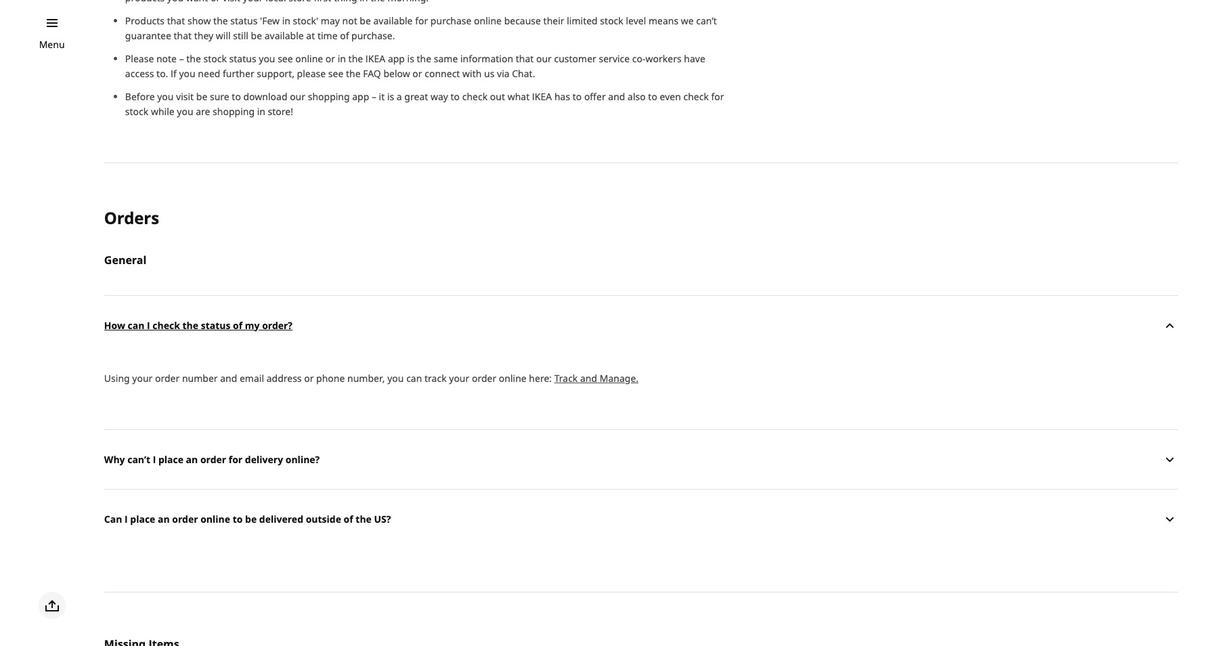Task type: locate. For each thing, give the bounding box(es) containing it.
that up the chat.
[[516, 52, 534, 65]]

1 horizontal spatial app
[[388, 52, 405, 65]]

shopping down please
[[308, 90, 350, 103]]

status inside dropdown button
[[201, 319, 231, 332]]

delivery
[[245, 453, 283, 466]]

1 vertical spatial stock
[[204, 52, 227, 65]]

1 vertical spatial an
[[158, 512, 170, 525]]

0 vertical spatial status
[[230, 14, 258, 27]]

status left the "my"
[[201, 319, 231, 332]]

1 horizontal spatial or
[[326, 52, 335, 65]]

0 vertical spatial app
[[388, 52, 405, 65]]

0 horizontal spatial for
[[229, 453, 243, 466]]

track
[[425, 372, 447, 385]]

2 vertical spatial status
[[201, 319, 231, 332]]

0 vertical spatial our
[[536, 52, 552, 65]]

stock down before
[[125, 105, 148, 118]]

see
[[278, 52, 293, 65], [328, 67, 344, 80]]

2 vertical spatial i
[[125, 512, 128, 525]]

app left 'it'
[[352, 90, 369, 103]]

to
[[232, 90, 241, 103], [451, 90, 460, 103], [573, 90, 582, 103], [648, 90, 657, 103], [233, 512, 243, 525]]

0 horizontal spatial can't
[[127, 453, 150, 466]]

0 vertical spatial in
[[282, 14, 291, 27]]

i right why
[[153, 453, 156, 466]]

can't inside products that show the status 'few in stock' may not be available for purchase online because their limited stock level means we can't guarantee that they will still be available at time of purchase.
[[696, 14, 717, 27]]

below
[[384, 67, 410, 80]]

1 vertical spatial is
[[387, 90, 394, 103]]

to right has
[[573, 90, 582, 103]]

place right why
[[158, 453, 184, 466]]

our left customer
[[536, 52, 552, 65]]

can't right the we
[[696, 14, 717, 27]]

0 horizontal spatial see
[[278, 52, 293, 65]]

place inside can i place an order online to be delivered outside of the us? dropdown button
[[130, 512, 155, 525]]

0 horizontal spatial available
[[265, 29, 304, 42]]

order left delivery
[[200, 453, 226, 466]]

1 vertical spatial can't
[[127, 453, 150, 466]]

available
[[373, 14, 413, 27], [265, 29, 304, 42]]

or
[[326, 52, 335, 65], [413, 67, 422, 80], [304, 372, 314, 385]]

2 horizontal spatial for
[[711, 90, 724, 103]]

order down the why can't i place an order for delivery online?
[[172, 512, 198, 525]]

0 horizontal spatial ikea
[[366, 52, 386, 65]]

0 horizontal spatial i
[[125, 512, 128, 525]]

place
[[158, 453, 184, 466], [130, 512, 155, 525]]

2 horizontal spatial or
[[413, 67, 422, 80]]

may
[[321, 14, 340, 27]]

2 your from the left
[[449, 372, 470, 385]]

general
[[104, 253, 147, 268]]

in right 'few at top
[[282, 14, 291, 27]]

track and manage. link
[[554, 372, 639, 385]]

0 horizontal spatial can
[[128, 319, 145, 332]]

check inside dropdown button
[[153, 319, 180, 332]]

0 horizontal spatial stock
[[125, 105, 148, 118]]

status
[[230, 14, 258, 27], [229, 52, 256, 65], [201, 319, 231, 332]]

1 horizontal spatial and
[[580, 372, 597, 385]]

store!
[[268, 105, 293, 118]]

need
[[198, 67, 220, 80]]

what
[[508, 90, 530, 103]]

that left show in the top of the page
[[167, 14, 185, 27]]

0 vertical spatial of
[[340, 29, 349, 42]]

and left also
[[608, 90, 625, 103]]

stock left the level
[[600, 14, 624, 27]]

1 horizontal spatial in
[[282, 14, 291, 27]]

be inside dropdown button
[[245, 512, 257, 525]]

2 vertical spatial or
[[304, 372, 314, 385]]

or right below
[[413, 67, 422, 80]]

2 vertical spatial for
[[229, 453, 243, 466]]

0 horizontal spatial your
[[132, 372, 153, 385]]

1 vertical spatial i
[[153, 453, 156, 466]]

online
[[474, 14, 502, 27], [295, 52, 323, 65], [499, 372, 527, 385], [201, 512, 230, 525]]

0 vertical spatial can
[[128, 319, 145, 332]]

you
[[259, 52, 275, 65], [179, 67, 196, 80], [157, 90, 174, 103], [177, 105, 193, 118], [388, 372, 404, 385]]

–
[[179, 52, 184, 65], [372, 90, 377, 103]]

email
[[240, 372, 264, 385]]

0 vertical spatial an
[[186, 453, 198, 466]]

can left track
[[406, 372, 422, 385]]

via
[[497, 67, 510, 80]]

here:
[[529, 372, 552, 385]]

the up need
[[186, 52, 201, 65]]

see up support,
[[278, 52, 293, 65]]

sure
[[210, 90, 229, 103]]

can't
[[696, 14, 717, 27], [127, 453, 150, 466]]

1 vertical spatial available
[[265, 29, 304, 42]]

how can i check the status of my order?
[[104, 319, 293, 332]]

1 horizontal spatial stock
[[204, 52, 227, 65]]

for inside products that show the status 'few in stock' may not be available for purchase online because their limited stock level means we can't guarantee that they will still be available at time of purchase.
[[415, 14, 428, 27]]

order?
[[262, 319, 293, 332]]

2 vertical spatial in
[[257, 105, 265, 118]]

can
[[128, 319, 145, 332], [406, 372, 422, 385]]

2 vertical spatial stock
[[125, 105, 148, 118]]

can i place an order online to be delivered outside of the us?
[[104, 512, 391, 525]]

great
[[405, 90, 428, 103]]

your
[[132, 372, 153, 385], [449, 372, 470, 385]]

the left same in the left of the page
[[417, 52, 431, 65]]

the inside products that show the status 'few in stock' may not be available for purchase online because their limited stock level means we can't guarantee that they will still be available at time of purchase.
[[213, 14, 228, 27]]

access
[[125, 67, 154, 80]]

1 horizontal spatial your
[[449, 372, 470, 385]]

stock up need
[[204, 52, 227, 65]]

faq
[[363, 67, 381, 80]]

for left purchase
[[415, 14, 428, 27]]

offer
[[584, 90, 606, 103]]

your right using
[[132, 372, 153, 385]]

1 vertical spatial for
[[711, 90, 724, 103]]

status up 'still'
[[230, 14, 258, 27]]

0 vertical spatial for
[[415, 14, 428, 27]]

1 horizontal spatial available
[[373, 14, 413, 27]]

0 vertical spatial that
[[167, 14, 185, 27]]

0 horizontal spatial app
[[352, 90, 369, 103]]

i inside the how can i check the status of my order? dropdown button
[[147, 319, 150, 332]]

your right track
[[449, 372, 470, 385]]

check left out
[[462, 90, 488, 103]]

online left because
[[474, 14, 502, 27]]

0 vertical spatial ikea
[[366, 52, 386, 65]]

is left a
[[387, 90, 394, 103]]

0 horizontal spatial our
[[290, 90, 305, 103]]

be left delivered
[[245, 512, 257, 525]]

how
[[104, 319, 125, 332]]

for right even
[[711, 90, 724, 103]]

be up are
[[196, 90, 207, 103]]

why can't i place an order for delivery online?
[[104, 453, 320, 466]]

app up below
[[388, 52, 405, 65]]

0 vertical spatial stock
[[600, 14, 624, 27]]

before
[[125, 90, 155, 103]]

in down download
[[257, 105, 265, 118]]

1 horizontal spatial see
[[328, 67, 344, 80]]

why can't i place an order for delivery online? button
[[104, 429, 1178, 489]]

be
[[360, 14, 371, 27], [251, 29, 262, 42], [196, 90, 207, 103], [245, 512, 257, 525]]

visit
[[176, 90, 194, 103]]

available down 'few at top
[[265, 29, 304, 42]]

of right outside at the left bottom of the page
[[344, 512, 353, 525]]

how can i check the status of my order? button
[[104, 295, 1178, 355]]

i right the can
[[125, 512, 128, 525]]

online up please
[[295, 52, 323, 65]]

2 horizontal spatial in
[[338, 52, 346, 65]]

1 horizontal spatial for
[[415, 14, 428, 27]]

0 horizontal spatial check
[[153, 319, 180, 332]]

1 vertical spatial –
[[372, 90, 377, 103]]

ikea
[[366, 52, 386, 65], [532, 90, 552, 103]]

that left the they
[[174, 29, 192, 42]]

guarantee
[[125, 29, 171, 42]]

1 horizontal spatial ikea
[[532, 90, 552, 103]]

check right even
[[684, 90, 709, 103]]

1 horizontal spatial an
[[186, 453, 198, 466]]

chat.
[[512, 67, 535, 80]]

shopping down sure
[[213, 105, 255, 118]]

ikea left has
[[532, 90, 552, 103]]

ikea inside "please note – the stock status you see online or in the ikea app is the same information that our customer service co-workers have access to. if you need further support, please see the faq below or connect with us via chat."
[[366, 52, 386, 65]]

online inside products that show the status 'few in stock' may not be available for purchase online because their limited stock level means we can't guarantee that they will still be available at time of purchase.
[[474, 14, 502, 27]]

of
[[340, 29, 349, 42], [233, 319, 243, 332], [344, 512, 353, 525]]

– inside "please note – the stock status you see online or in the ikea app is the same information that our customer service co-workers have access to. if you need further support, please see the faq below or connect with us via chat."
[[179, 52, 184, 65]]

products that show the status 'few in stock' may not be available for purchase online because their limited stock level means we can't guarantee that they will still be available at time of purchase.
[[125, 14, 717, 42]]

the up faq
[[348, 52, 363, 65]]

or left phone
[[304, 372, 314, 385]]

number,
[[347, 372, 385, 385]]

and
[[608, 90, 625, 103], [220, 372, 237, 385], [580, 372, 597, 385]]

for
[[415, 14, 428, 27], [711, 90, 724, 103], [229, 453, 243, 466]]

0 horizontal spatial –
[[179, 52, 184, 65]]

– right note
[[179, 52, 184, 65]]

the up will
[[213, 14, 228, 27]]

can't right why
[[127, 453, 150, 466]]

1 horizontal spatial i
[[147, 319, 150, 332]]

0 vertical spatial shopping
[[308, 90, 350, 103]]

available up purchase.
[[373, 14, 413, 27]]

orders
[[104, 207, 159, 229]]

not
[[342, 14, 357, 27]]

the
[[213, 14, 228, 27], [186, 52, 201, 65], [348, 52, 363, 65], [417, 52, 431, 65], [346, 67, 361, 80], [183, 319, 198, 332], [356, 512, 372, 525]]

status up further
[[229, 52, 256, 65]]

that
[[167, 14, 185, 27], [174, 29, 192, 42], [516, 52, 534, 65]]

for left delivery
[[229, 453, 243, 466]]

and right track
[[580, 372, 597, 385]]

0 vertical spatial see
[[278, 52, 293, 65]]

will
[[216, 29, 231, 42]]

our inside before you visit be sure to download our shopping app – it is a great way to check out what ikea has to offer and also to even check for stock while you are shopping in store!
[[290, 90, 305, 103]]

online?
[[286, 453, 320, 466]]

for inside dropdown button
[[229, 453, 243, 466]]

1 vertical spatial status
[[229, 52, 256, 65]]

support,
[[257, 67, 295, 80]]

1 vertical spatial in
[[338, 52, 346, 65]]

be right not
[[360, 14, 371, 27]]

to right way
[[451, 90, 460, 103]]

ikea up faq
[[366, 52, 386, 65]]

further
[[223, 67, 254, 80]]

purchase.
[[352, 29, 395, 42]]

and inside before you visit be sure to download our shopping app – it is a great way to check out what ikea has to offer and also to even check for stock while you are shopping in store!
[[608, 90, 625, 103]]

can right how
[[128, 319, 145, 332]]

order left number
[[155, 372, 180, 385]]

2 vertical spatial that
[[516, 52, 534, 65]]

1 horizontal spatial shopping
[[308, 90, 350, 103]]

order
[[155, 372, 180, 385], [472, 372, 497, 385], [200, 453, 226, 466], [172, 512, 198, 525]]

1 vertical spatial ikea
[[532, 90, 552, 103]]

also
[[628, 90, 646, 103]]

even
[[660, 90, 681, 103]]

1 vertical spatial app
[[352, 90, 369, 103]]

i inside why can't i place an order for delivery online? dropdown button
[[153, 453, 156, 466]]

app inside before you visit be sure to download our shopping app – it is a great way to check out what ikea has to offer and also to even check for stock while you are shopping in store!
[[352, 90, 369, 103]]

0 vertical spatial is
[[407, 52, 414, 65]]

our up store!
[[290, 90, 305, 103]]

online down the why can't i place an order for delivery online?
[[201, 512, 230, 525]]

the left us?
[[356, 512, 372, 525]]

2 horizontal spatial i
[[153, 453, 156, 466]]

using
[[104, 372, 130, 385]]

stock inside before you visit be sure to download our shopping app – it is a great way to check out what ikea has to offer and also to even check for stock while you are shopping in store!
[[125, 105, 148, 118]]

2 horizontal spatial stock
[[600, 14, 624, 27]]

my
[[245, 319, 260, 332]]

place right the can
[[130, 512, 155, 525]]

check right how
[[153, 319, 180, 332]]

0 horizontal spatial in
[[257, 105, 265, 118]]

order inside can i place an order online to be delivered outside of the us? dropdown button
[[172, 512, 198, 525]]

1 vertical spatial that
[[174, 29, 192, 42]]

show
[[188, 14, 211, 27]]

1 vertical spatial or
[[413, 67, 422, 80]]

status inside "please note – the stock status you see online or in the ikea app is the same information that our customer service co-workers have access to. if you need further support, please see the faq below or connect with us via chat."
[[229, 52, 256, 65]]

1 vertical spatial place
[[130, 512, 155, 525]]

see right please
[[328, 67, 344, 80]]

is up below
[[407, 52, 414, 65]]

1 horizontal spatial can't
[[696, 14, 717, 27]]

1 horizontal spatial is
[[407, 52, 414, 65]]

1 horizontal spatial –
[[372, 90, 377, 103]]

0 vertical spatial can't
[[696, 14, 717, 27]]

in inside before you visit be sure to download our shopping app – it is a great way to check out what ikea has to offer and also to even check for stock while you are shopping in store!
[[257, 105, 265, 118]]

to right also
[[648, 90, 657, 103]]

products
[[125, 14, 165, 27]]

outside
[[306, 512, 341, 525]]

of left the "my"
[[233, 319, 243, 332]]

is inside "please note – the stock status you see online or in the ikea app is the same information that our customer service co-workers have access to. if you need further support, please see the faq below or connect with us via chat."
[[407, 52, 414, 65]]

menu
[[39, 38, 65, 51]]

i right how
[[147, 319, 150, 332]]

shopping
[[308, 90, 350, 103], [213, 105, 255, 118]]

0 vertical spatial i
[[147, 319, 150, 332]]

place inside why can't i place an order for delivery online? dropdown button
[[158, 453, 184, 466]]

or down the time
[[326, 52, 335, 65]]

2 horizontal spatial and
[[608, 90, 625, 103]]

1 vertical spatial shopping
[[213, 105, 255, 118]]

1 horizontal spatial place
[[158, 453, 184, 466]]

0 horizontal spatial is
[[387, 90, 394, 103]]

in down not
[[338, 52, 346, 65]]

0 vertical spatial –
[[179, 52, 184, 65]]

0 horizontal spatial place
[[130, 512, 155, 525]]

0 horizontal spatial an
[[158, 512, 170, 525]]

can inside dropdown button
[[128, 319, 145, 332]]

stock
[[600, 14, 624, 27], [204, 52, 227, 65], [125, 105, 148, 118]]

1 vertical spatial can
[[406, 372, 422, 385]]

to right sure
[[232, 90, 241, 103]]

1 vertical spatial our
[[290, 90, 305, 103]]

of down not
[[340, 29, 349, 42]]

address
[[267, 372, 302, 385]]

to left delivered
[[233, 512, 243, 525]]

0 vertical spatial place
[[158, 453, 184, 466]]

– inside before you visit be sure to download our shopping app – it is a great way to check out what ikea has to offer and also to even check for stock while you are shopping in store!
[[372, 90, 377, 103]]

1 horizontal spatial our
[[536, 52, 552, 65]]

and left email
[[220, 372, 237, 385]]

0 horizontal spatial shopping
[[213, 105, 255, 118]]

our
[[536, 52, 552, 65], [290, 90, 305, 103]]

i for check
[[147, 319, 150, 332]]

– left 'it'
[[372, 90, 377, 103]]

menu button
[[39, 37, 65, 52]]



Task type: describe. For each thing, give the bounding box(es) containing it.
rotate 180 image
[[1162, 317, 1178, 334]]

co-
[[632, 52, 646, 65]]

means
[[649, 14, 679, 27]]

still
[[233, 29, 248, 42]]

is inside before you visit be sure to download our shopping app – it is a great way to check out what ikea has to offer and also to even check for stock while you are shopping in store!
[[387, 90, 394, 103]]

be inside before you visit be sure to download our shopping app – it is a great way to check out what ikea has to offer and also to even check for stock while you are shopping in store!
[[196, 90, 207, 103]]

time
[[318, 29, 338, 42]]

online inside dropdown button
[[201, 512, 230, 525]]

for inside before you visit be sure to download our shopping app – it is a great way to check out what ikea has to offer and also to even check for stock while you are shopping in store!
[[711, 90, 724, 103]]

are
[[196, 105, 210, 118]]

workers
[[646, 52, 682, 65]]

because
[[504, 14, 541, 27]]

please
[[125, 52, 154, 65]]

2 horizontal spatial check
[[684, 90, 709, 103]]

1 your from the left
[[132, 372, 153, 385]]

you right "number," in the left of the page
[[388, 372, 404, 385]]

can i place an order online to be delivered outside of the us? button
[[104, 489, 1178, 549]]

can't inside dropdown button
[[127, 453, 150, 466]]

customer
[[554, 52, 597, 65]]

number
[[182, 372, 218, 385]]

you up support,
[[259, 52, 275, 65]]

ikea inside before you visit be sure to download our shopping app – it is a great way to check out what ikea has to offer and also to even check for stock while you are shopping in store!
[[532, 90, 552, 103]]

service
[[599, 52, 630, 65]]

download
[[243, 90, 287, 103]]

they
[[194, 29, 213, 42]]

0 vertical spatial or
[[326, 52, 335, 65]]

using your order number and email address or phone number, you can track your order online here: track and manage.
[[104, 372, 639, 385]]

phone
[[316, 372, 345, 385]]

status inside products that show the status 'few in stock' may not be available for purchase online because their limited stock level means we can't guarantee that they will still be available at time of purchase.
[[230, 14, 258, 27]]

0 vertical spatial available
[[373, 14, 413, 27]]

if
[[171, 67, 177, 80]]

order inside why can't i place an order for delivery online? dropdown button
[[200, 453, 226, 466]]

limited
[[567, 14, 598, 27]]

stock inside "please note – the stock status you see online or in the ikea app is the same information that our customer service co-workers have access to. if you need further support, please see the faq below or connect with us via chat."
[[204, 52, 227, 65]]

us
[[484, 67, 495, 80]]

that inside "please note – the stock status you see online or in the ikea app is the same information that our customer service co-workers have access to. if you need further support, please see the faq below or connect with us via chat."
[[516, 52, 534, 65]]

2 vertical spatial of
[[344, 512, 353, 525]]

i for place
[[153, 453, 156, 466]]

delivered
[[259, 512, 303, 525]]

manage.
[[600, 372, 639, 385]]

purchase
[[431, 14, 472, 27]]

i inside can i place an order online to be delivered outside of the us? dropdown button
[[125, 512, 128, 525]]

1 horizontal spatial check
[[462, 90, 488, 103]]

out
[[490, 90, 505, 103]]

1 horizontal spatial can
[[406, 372, 422, 385]]

track
[[554, 372, 578, 385]]

connect
[[425, 67, 460, 80]]

has
[[555, 90, 570, 103]]

level
[[626, 14, 646, 27]]

in inside "please note – the stock status you see online or in the ikea app is the same information that our customer service co-workers have access to. if you need further support, please see the faq below or connect with us via chat."
[[338, 52, 346, 65]]

with
[[463, 67, 482, 80]]

their
[[544, 14, 565, 27]]

stock'
[[293, 14, 318, 27]]

same
[[434, 52, 458, 65]]

0 horizontal spatial and
[[220, 372, 237, 385]]

online left here:
[[499, 372, 527, 385]]

0 horizontal spatial or
[[304, 372, 314, 385]]

the left faq
[[346, 67, 361, 80]]

have
[[684, 52, 706, 65]]

way
[[431, 90, 448, 103]]

'few
[[260, 14, 280, 27]]

us?
[[374, 512, 391, 525]]

be right 'still'
[[251, 29, 262, 42]]

can
[[104, 512, 122, 525]]

information
[[460, 52, 513, 65]]

please
[[297, 67, 326, 80]]

you down visit
[[177, 105, 193, 118]]

online inside "please note – the stock status you see online or in the ikea app is the same information that our customer service co-workers have access to. if you need further support, please see the faq below or connect with us via chat."
[[295, 52, 323, 65]]

it
[[379, 90, 385, 103]]

1 vertical spatial see
[[328, 67, 344, 80]]

a
[[397, 90, 402, 103]]

app inside "please note – the stock status you see online or in the ikea app is the same information that our customer service co-workers have access to. if you need further support, please see the faq below or connect with us via chat."
[[388, 52, 405, 65]]

please note – the stock status you see online or in the ikea app is the same information that our customer service co-workers have access to. if you need further support, please see the faq below or connect with us via chat.
[[125, 52, 706, 80]]

before you visit be sure to download our shopping app – it is a great way to check out what ikea has to offer and also to even check for stock while you are shopping in store!
[[125, 90, 724, 118]]

you right if
[[179, 67, 196, 80]]

you up while
[[157, 90, 174, 103]]

in inside products that show the status 'few in stock' may not be available for purchase online because their limited stock level means we can't guarantee that they will still be available at time of purchase.
[[282, 14, 291, 27]]

our inside "please note – the stock status you see online or in the ikea app is the same information that our customer service co-workers have access to. if you need further support, please see the faq below or connect with us via chat."
[[536, 52, 552, 65]]

stock inside products that show the status 'few in stock' may not be available for purchase online because their limited stock level means we can't guarantee that they will still be available at time of purchase.
[[600, 14, 624, 27]]

of inside products that show the status 'few in stock' may not be available for purchase online because their limited stock level means we can't guarantee that they will still be available at time of purchase.
[[340, 29, 349, 42]]

the up number
[[183, 319, 198, 332]]

order right track
[[472, 372, 497, 385]]

while
[[151, 105, 175, 118]]

status for of
[[201, 319, 231, 332]]

at
[[306, 29, 315, 42]]

we
[[681, 14, 694, 27]]

1 vertical spatial of
[[233, 319, 243, 332]]

why
[[104, 453, 125, 466]]

to.
[[156, 67, 168, 80]]

status for you
[[229, 52, 256, 65]]

note
[[156, 52, 177, 65]]

to inside dropdown button
[[233, 512, 243, 525]]



Task type: vqa. For each thing, say whether or not it's contained in the screenshot.
Sunday
no



